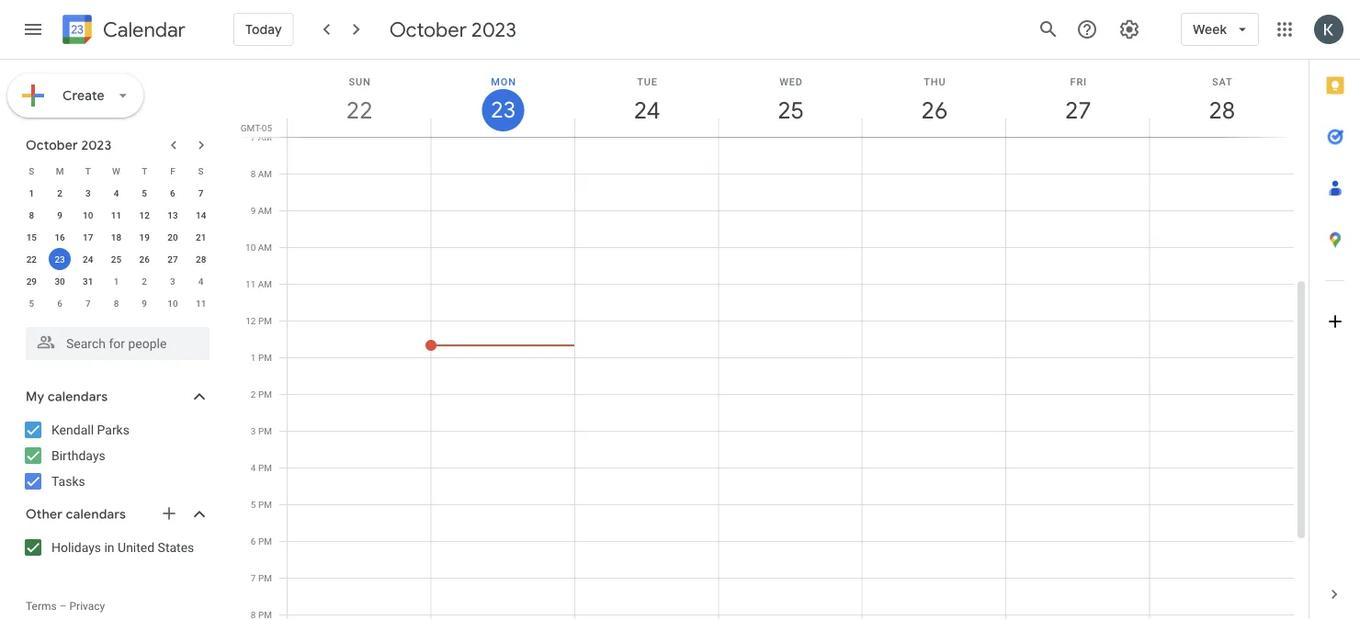 Task type: vqa. For each thing, say whether or not it's contained in the screenshot.


Task type: locate. For each thing, give the bounding box(es) containing it.
14 element
[[190, 204, 212, 226]]

25
[[777, 95, 803, 126], [111, 254, 122, 265]]

october 2023 grid
[[17, 160, 215, 314]]

10 element
[[77, 204, 99, 226]]

8 am
[[251, 168, 272, 179]]

0 horizontal spatial 6
[[57, 298, 62, 309]]

1 vertical spatial 28
[[196, 254, 206, 265]]

pm up 7 pm
[[258, 536, 272, 547]]

21 element
[[190, 226, 212, 248]]

pm down 6 pm
[[258, 573, 272, 584]]

8 inside grid
[[251, 168, 256, 179]]

12 inside row
[[139, 210, 150, 221]]

states
[[158, 540, 194, 555]]

2
[[57, 188, 62, 199], [142, 276, 147, 287], [251, 389, 256, 400]]

4 down the 3 pm
[[251, 463, 256, 474]]

7 left 05
[[251, 131, 256, 143]]

1 vertical spatial 12
[[246, 315, 256, 326]]

24 column header
[[575, 60, 719, 137]]

calendars for my calendars
[[48, 389, 108, 406]]

25 down the wed
[[777, 95, 803, 126]]

0 horizontal spatial 2023
[[81, 137, 112, 154]]

s left m
[[29, 166, 34, 177]]

8 pm from the top
[[258, 573, 272, 584]]

2 horizontal spatial 4
[[251, 463, 256, 474]]

0 vertical spatial 25
[[777, 95, 803, 126]]

11 up 18
[[111, 210, 122, 221]]

0 vertical spatial 22
[[345, 95, 372, 126]]

1 vertical spatial october
[[26, 137, 78, 154]]

13 element
[[162, 204, 184, 226]]

1 horizontal spatial 28
[[1208, 95, 1235, 126]]

5 row from the top
[[17, 248, 215, 270]]

my calendars list
[[4, 416, 228, 497]]

7 for 7 pm
[[251, 573, 256, 584]]

1 for 1 pm
[[251, 352, 256, 363]]

november 11 element
[[190, 292, 212, 314]]

24 element
[[77, 248, 99, 270]]

26 column header
[[862, 60, 1007, 137]]

7 inside 'element'
[[85, 298, 91, 309]]

3 up 10 "element"
[[85, 188, 91, 199]]

4 inside grid
[[251, 463, 256, 474]]

14
[[196, 210, 206, 221]]

pm for 7 pm
[[258, 573, 272, 584]]

17
[[83, 232, 93, 243]]

5 pm from the top
[[258, 463, 272, 474]]

0 vertical spatial 6
[[170, 188, 175, 199]]

1 vertical spatial calendars
[[66, 507, 126, 523]]

1 horizontal spatial s
[[198, 166, 204, 177]]

26 down thu
[[921, 95, 947, 126]]

1 horizontal spatial october
[[390, 17, 467, 42]]

1 vertical spatial 10
[[246, 242, 256, 253]]

am up the 8 am
[[258, 131, 272, 143]]

28 down sat
[[1208, 95, 1235, 126]]

in
[[104, 540, 115, 555]]

1 vertical spatial 8
[[29, 210, 34, 221]]

1 am from the top
[[258, 131, 272, 143]]

pm for 3 pm
[[258, 426, 272, 437]]

2 s from the left
[[198, 166, 204, 177]]

2 vertical spatial 5
[[251, 499, 256, 510]]

3 am from the top
[[258, 205, 272, 216]]

8 for november 8 element
[[114, 298, 119, 309]]

0 vertical spatial 12
[[139, 210, 150, 221]]

1 horizontal spatial 11
[[196, 298, 206, 309]]

october 2023 up mon
[[390, 17, 517, 42]]

10
[[83, 210, 93, 221], [246, 242, 256, 253], [168, 298, 178, 309]]

october 2023 up m
[[26, 137, 112, 154]]

november 2 element
[[134, 270, 156, 292]]

4 for november 4 element
[[198, 276, 204, 287]]

pm down 4 pm
[[258, 499, 272, 510]]

november 7 element
[[77, 292, 99, 314]]

0 horizontal spatial 24
[[83, 254, 93, 265]]

calendars up kendall
[[48, 389, 108, 406]]

0 vertical spatial 2023
[[472, 17, 517, 42]]

pm for 2 pm
[[258, 389, 272, 400]]

privacy link
[[69, 600, 105, 613]]

0 horizontal spatial s
[[29, 166, 34, 177]]

am
[[258, 131, 272, 143], [258, 168, 272, 179], [258, 205, 272, 216], [258, 242, 272, 253], [258, 279, 272, 290]]

1 horizontal spatial 5
[[142, 188, 147, 199]]

0 horizontal spatial 23
[[55, 254, 65, 265]]

22 down sun at left top
[[345, 95, 372, 126]]

1 vertical spatial 22
[[26, 254, 37, 265]]

1 vertical spatial 11
[[246, 279, 256, 290]]

gmt-
[[241, 122, 262, 133]]

2 horizontal spatial 2
[[251, 389, 256, 400]]

5 down 29 element
[[29, 298, 34, 309]]

2 horizontal spatial 8
[[251, 168, 256, 179]]

fri 27
[[1065, 76, 1091, 126]]

week button
[[1182, 7, 1260, 51]]

28
[[1208, 95, 1235, 126], [196, 254, 206, 265]]

november 4 element
[[190, 270, 212, 292]]

0 vertical spatial october 2023
[[390, 17, 517, 42]]

0 horizontal spatial october 2023
[[26, 137, 112, 154]]

1 horizontal spatial 9
[[142, 298, 147, 309]]

9 for 9 am
[[251, 205, 256, 216]]

0 horizontal spatial 28
[[196, 254, 206, 265]]

add other calendars image
[[160, 505, 178, 523]]

24 down tue
[[633, 95, 659, 126]]

am for 7 am
[[258, 131, 272, 143]]

12 inside grid
[[246, 315, 256, 326]]

6 row from the top
[[17, 270, 215, 292]]

11 for 11 am
[[246, 279, 256, 290]]

2 horizontal spatial 6
[[251, 536, 256, 547]]

grid
[[235, 60, 1309, 621]]

23, today element
[[49, 248, 71, 270]]

am down the 8 am
[[258, 205, 272, 216]]

0 horizontal spatial 27
[[168, 254, 178, 265]]

calendars
[[48, 389, 108, 406], [66, 507, 126, 523]]

11 for 11 element
[[111, 210, 122, 221]]

28 down 21
[[196, 254, 206, 265]]

12 down the 11 am
[[246, 315, 256, 326]]

2 am from the top
[[258, 168, 272, 179]]

1 row from the top
[[17, 160, 215, 182]]

0 horizontal spatial 26
[[139, 254, 150, 265]]

23 column header
[[431, 60, 576, 137]]

29
[[26, 276, 37, 287]]

w
[[112, 166, 120, 177]]

1 vertical spatial 26
[[139, 254, 150, 265]]

7 pm
[[251, 573, 272, 584]]

7
[[251, 131, 256, 143], [198, 188, 204, 199], [85, 298, 91, 309], [251, 573, 256, 584]]

25 inside "wed 25"
[[777, 95, 803, 126]]

2 inside 'element'
[[142, 276, 147, 287]]

0 vertical spatial 3
[[85, 188, 91, 199]]

3 pm from the top
[[258, 389, 272, 400]]

1 horizontal spatial 4
[[198, 276, 204, 287]]

05
[[262, 122, 272, 133]]

10 inside "element"
[[83, 210, 93, 221]]

1 horizontal spatial 22
[[345, 95, 372, 126]]

0 horizontal spatial 8
[[29, 210, 34, 221]]

23 up 30
[[55, 254, 65, 265]]

2023 up mon
[[472, 17, 517, 42]]

2 row from the top
[[17, 182, 215, 204]]

row group
[[17, 182, 215, 314]]

28 inside column header
[[1208, 95, 1235, 126]]

5 inside grid
[[251, 499, 256, 510]]

november 9 element
[[134, 292, 156, 314]]

24 link
[[626, 89, 669, 131]]

10 down november 3 element
[[168, 298, 178, 309]]

2 vertical spatial 1
[[251, 352, 256, 363]]

3
[[85, 188, 91, 199], [170, 276, 175, 287], [251, 426, 256, 437]]

24 inside row
[[83, 254, 93, 265]]

am down 9 am
[[258, 242, 272, 253]]

4 up 11 element
[[114, 188, 119, 199]]

0 horizontal spatial 2
[[57, 188, 62, 199]]

26
[[921, 95, 947, 126], [139, 254, 150, 265]]

3 up november 10 element
[[170, 276, 175, 287]]

my
[[26, 389, 44, 406]]

1 inside grid
[[251, 352, 256, 363]]

17 element
[[77, 226, 99, 248]]

7 pm from the top
[[258, 536, 272, 547]]

0 horizontal spatial 22
[[26, 254, 37, 265]]

24
[[633, 95, 659, 126], [83, 254, 93, 265]]

holidays in united states
[[51, 540, 194, 555]]

1 vertical spatial 23
[[55, 254, 65, 265]]

1 up '15' element
[[29, 188, 34, 199]]

2 horizontal spatial 1
[[251, 352, 256, 363]]

23 inside 'element'
[[55, 254, 65, 265]]

sun 22
[[345, 76, 372, 126]]

4 for 4 pm
[[251, 463, 256, 474]]

0 vertical spatial calendars
[[48, 389, 108, 406]]

4 pm from the top
[[258, 426, 272, 437]]

23
[[490, 96, 515, 125], [55, 254, 65, 265]]

2 down 26 element
[[142, 276, 147, 287]]

2 horizontal spatial 5
[[251, 499, 256, 510]]

tab list
[[1310, 60, 1361, 569]]

today
[[246, 21, 282, 38]]

pm for 6 pm
[[258, 536, 272, 547]]

6 down f
[[170, 188, 175, 199]]

2 pm from the top
[[258, 352, 272, 363]]

8 down november 1 element
[[114, 298, 119, 309]]

pm up 1 pm
[[258, 315, 272, 326]]

tasks
[[51, 474, 85, 489]]

0 horizontal spatial 9
[[57, 210, 62, 221]]

calendar
[[103, 17, 186, 43]]

27 down the fri
[[1065, 95, 1091, 126]]

6 up 7 pm
[[251, 536, 256, 547]]

2 pm
[[251, 389, 272, 400]]

pm for 1 pm
[[258, 352, 272, 363]]

5 pm
[[251, 499, 272, 510]]

2 vertical spatial 2
[[251, 389, 256, 400]]

am up "12 pm"
[[258, 279, 272, 290]]

3 for 3 pm
[[251, 426, 256, 437]]

1 horizontal spatial 12
[[246, 315, 256, 326]]

row containing 8
[[17, 204, 215, 226]]

pm up the 2 pm
[[258, 352, 272, 363]]

november 6 element
[[49, 292, 71, 314]]

october
[[390, 17, 467, 42], [26, 137, 78, 154]]

11 down 10 am
[[246, 279, 256, 290]]

1 horizontal spatial 8
[[114, 298, 119, 309]]

1 vertical spatial 1
[[114, 276, 119, 287]]

3 for november 3 element
[[170, 276, 175, 287]]

4 am from the top
[[258, 242, 272, 253]]

26 down 19
[[139, 254, 150, 265]]

1
[[29, 188, 34, 199], [114, 276, 119, 287], [251, 352, 256, 363]]

wed 25
[[777, 76, 803, 126]]

1 vertical spatial 24
[[83, 254, 93, 265]]

1 horizontal spatial 25
[[777, 95, 803, 126]]

9 inside grid
[[251, 205, 256, 216]]

1 horizontal spatial 2
[[142, 276, 147, 287]]

27
[[1065, 95, 1091, 126], [168, 254, 178, 265]]

other
[[26, 507, 63, 523]]

1 horizontal spatial 27
[[1065, 95, 1091, 126]]

f
[[170, 166, 175, 177]]

2 for the november 2 'element'
[[142, 276, 147, 287]]

10 up the 11 am
[[246, 242, 256, 253]]

mon
[[491, 76, 517, 87]]

5 inside november 5 element
[[29, 298, 34, 309]]

5 down 4 pm
[[251, 499, 256, 510]]

7 for 7 am
[[251, 131, 256, 143]]

2 t from the left
[[142, 166, 147, 177]]

5 up 12 element
[[142, 188, 147, 199]]

6 down 30 element
[[57, 298, 62, 309]]

m
[[56, 166, 64, 177]]

sat
[[1213, 76, 1233, 87]]

0 vertical spatial 27
[[1065, 95, 1091, 126]]

am up 9 am
[[258, 168, 272, 179]]

22 column header
[[287, 60, 432, 137]]

1 vertical spatial 5
[[29, 298, 34, 309]]

0 horizontal spatial t
[[85, 166, 91, 177]]

1 horizontal spatial 26
[[921, 95, 947, 126]]

fri
[[1071, 76, 1088, 87]]

terms
[[26, 600, 57, 613]]

0 vertical spatial 4
[[114, 188, 119, 199]]

22 inside row
[[26, 254, 37, 265]]

10 for 10 "element"
[[83, 210, 93, 221]]

1 vertical spatial 2
[[142, 276, 147, 287]]

pm down the 3 pm
[[258, 463, 272, 474]]

28 column header
[[1150, 60, 1295, 137]]

8 for 8 am
[[251, 168, 256, 179]]

None search field
[[0, 320, 228, 360]]

3 row from the top
[[17, 204, 215, 226]]

1 down "12 pm"
[[251, 352, 256, 363]]

1 horizontal spatial 1
[[114, 276, 119, 287]]

9 down the november 2 'element'
[[142, 298, 147, 309]]

8 down 7 am at top
[[251, 168, 256, 179]]

9 up "16" element on the left
[[57, 210, 62, 221]]

12 element
[[134, 204, 156, 226]]

grid containing 22
[[235, 60, 1309, 621]]

pm for 4 pm
[[258, 463, 272, 474]]

week
[[1194, 21, 1228, 38]]

1 horizontal spatial t
[[142, 166, 147, 177]]

s right f
[[198, 166, 204, 177]]

kendall parks
[[51, 423, 130, 438]]

1 vertical spatial 2023
[[81, 137, 112, 154]]

27 element
[[162, 248, 184, 270]]

0 horizontal spatial 25
[[111, 254, 122, 265]]

22 link
[[339, 89, 381, 131]]

settings menu image
[[1119, 18, 1141, 40]]

main drawer image
[[22, 18, 44, 40]]

0 horizontal spatial 10
[[83, 210, 93, 221]]

1 horizontal spatial 10
[[168, 298, 178, 309]]

wed
[[780, 76, 803, 87]]

1 horizontal spatial 23
[[490, 96, 515, 125]]

16
[[55, 232, 65, 243]]

0 vertical spatial 24
[[633, 95, 659, 126]]

0 vertical spatial 28
[[1208, 95, 1235, 126]]

tue 24
[[633, 76, 659, 126]]

t left f
[[142, 166, 147, 177]]

0 vertical spatial 8
[[251, 168, 256, 179]]

1 vertical spatial 27
[[168, 254, 178, 265]]

pm up the 3 pm
[[258, 389, 272, 400]]

27 down '20'
[[168, 254, 178, 265]]

10 up 17 on the top left of page
[[83, 210, 93, 221]]

tue
[[637, 76, 658, 87]]

2 up the 3 pm
[[251, 389, 256, 400]]

2 vertical spatial 10
[[168, 298, 178, 309]]

3 pm
[[251, 426, 272, 437]]

november 3 element
[[162, 270, 184, 292]]

7 down '31' element
[[85, 298, 91, 309]]

2 horizontal spatial 9
[[251, 205, 256, 216]]

1 down 25 "element" on the top left of page
[[114, 276, 119, 287]]

28 inside row
[[196, 254, 206, 265]]

5
[[142, 188, 147, 199], [29, 298, 34, 309], [251, 499, 256, 510]]

0 horizontal spatial 11
[[111, 210, 122, 221]]

15 element
[[21, 226, 43, 248]]

row containing 5
[[17, 292, 215, 314]]

1 for november 1 element
[[114, 276, 119, 287]]

2 horizontal spatial 10
[[246, 242, 256, 253]]

row
[[17, 160, 215, 182], [17, 182, 215, 204], [17, 204, 215, 226], [17, 226, 215, 248], [17, 248, 215, 270], [17, 270, 215, 292], [17, 292, 215, 314]]

11 inside grid
[[246, 279, 256, 290]]

4 up november 11 element
[[198, 276, 204, 287]]

24 down 17 on the top left of page
[[83, 254, 93, 265]]

6 pm
[[251, 536, 272, 547]]

6 pm from the top
[[258, 499, 272, 510]]

6 inside 'element'
[[57, 298, 62, 309]]

31 element
[[77, 270, 99, 292]]

1 horizontal spatial 2023
[[472, 17, 517, 42]]

sat 28
[[1208, 76, 1235, 126]]

row containing 1
[[17, 182, 215, 204]]

19
[[139, 232, 150, 243]]

2 vertical spatial 4
[[251, 463, 256, 474]]

25 down 18
[[111, 254, 122, 265]]

22
[[345, 95, 372, 126], [26, 254, 37, 265]]

0 vertical spatial 26
[[921, 95, 947, 126]]

16 element
[[49, 226, 71, 248]]

12
[[139, 210, 150, 221], [246, 315, 256, 326]]

1 pm from the top
[[258, 315, 272, 326]]

pm
[[258, 315, 272, 326], [258, 352, 272, 363], [258, 389, 272, 400], [258, 426, 272, 437], [258, 463, 272, 474], [258, 499, 272, 510], [258, 536, 272, 547], [258, 573, 272, 584]]

9
[[251, 205, 256, 216], [57, 210, 62, 221], [142, 298, 147, 309]]

29 element
[[21, 270, 43, 292]]

8 up '15' element
[[29, 210, 34, 221]]

6 for 6 pm
[[251, 536, 256, 547]]

30 element
[[49, 270, 71, 292]]

6 inside grid
[[251, 536, 256, 547]]

5 for november 5 element
[[29, 298, 34, 309]]

2023 down create
[[81, 137, 112, 154]]

pm up 4 pm
[[258, 426, 272, 437]]

7 down 6 pm
[[251, 573, 256, 584]]

s
[[29, 166, 34, 177], [198, 166, 204, 177]]

9 for november 9 element
[[142, 298, 147, 309]]

24 inside column header
[[633, 95, 659, 126]]

5 am from the top
[[258, 279, 272, 290]]

calendar heading
[[99, 17, 186, 43]]

0 vertical spatial 11
[[111, 210, 122, 221]]

parks
[[97, 423, 130, 438]]

0 vertical spatial 23
[[490, 96, 515, 125]]

11
[[111, 210, 122, 221], [246, 279, 256, 290], [196, 298, 206, 309]]

2 vertical spatial 3
[[251, 426, 256, 437]]

23 down mon
[[490, 96, 515, 125]]

20 element
[[162, 226, 184, 248]]

0 vertical spatial 1
[[29, 188, 34, 199]]

1 vertical spatial 6
[[57, 298, 62, 309]]

18
[[111, 232, 122, 243]]

12 up 19
[[139, 210, 150, 221]]

3 up 4 pm
[[251, 426, 256, 437]]

7 row from the top
[[17, 292, 215, 314]]

t left w
[[85, 166, 91, 177]]

2023
[[472, 17, 517, 42], [81, 137, 112, 154]]

2 vertical spatial 11
[[196, 298, 206, 309]]

Search for people text field
[[37, 327, 199, 360]]

calendars up in on the left bottom
[[66, 507, 126, 523]]

2 vertical spatial 6
[[251, 536, 256, 547]]

2 down m
[[57, 188, 62, 199]]

0 vertical spatial 10
[[83, 210, 93, 221]]

4
[[114, 188, 119, 199], [198, 276, 204, 287], [251, 463, 256, 474]]

1 horizontal spatial 24
[[633, 95, 659, 126]]

8
[[251, 168, 256, 179], [29, 210, 34, 221], [114, 298, 119, 309]]

9 up 10 am
[[251, 205, 256, 216]]

12 for 12
[[139, 210, 150, 221]]

10 inside grid
[[246, 242, 256, 253]]

1 vertical spatial 3
[[170, 276, 175, 287]]

22 down 15
[[26, 254, 37, 265]]

4 row from the top
[[17, 226, 215, 248]]

2 horizontal spatial 11
[[246, 279, 256, 290]]

11 down november 4 element
[[196, 298, 206, 309]]

1 horizontal spatial 3
[[170, 276, 175, 287]]

1 vertical spatial 25
[[111, 254, 122, 265]]



Task type: describe. For each thing, give the bounding box(es) containing it.
23 link
[[482, 89, 525, 131]]

november 1 element
[[105, 270, 127, 292]]

thu
[[924, 76, 947, 87]]

4 pm
[[251, 463, 272, 474]]

november 10 element
[[162, 292, 184, 314]]

1 horizontal spatial 6
[[170, 188, 175, 199]]

row containing 22
[[17, 248, 215, 270]]

row containing s
[[17, 160, 215, 182]]

create
[[63, 87, 105, 104]]

1 vertical spatial october 2023
[[26, 137, 112, 154]]

11 am
[[246, 279, 272, 290]]

26 element
[[134, 248, 156, 270]]

22 element
[[21, 248, 43, 270]]

sun
[[349, 76, 371, 87]]

25 inside 25 "element"
[[111, 254, 122, 265]]

22 inside column header
[[345, 95, 372, 126]]

11 element
[[105, 204, 127, 226]]

calendar element
[[59, 11, 186, 51]]

row group containing 1
[[17, 182, 215, 314]]

mon 23
[[490, 76, 517, 125]]

6 for november 6 'element'
[[57, 298, 62, 309]]

11 for november 11 element
[[196, 298, 206, 309]]

7 for november 7 'element'
[[85, 298, 91, 309]]

pm for 5 pm
[[258, 499, 272, 510]]

0 vertical spatial 2
[[57, 188, 62, 199]]

terms – privacy
[[26, 600, 105, 613]]

25 element
[[105, 248, 127, 270]]

0 horizontal spatial october
[[26, 137, 78, 154]]

7 up 14 "element"
[[198, 188, 204, 199]]

19 element
[[134, 226, 156, 248]]

10 for 10 am
[[246, 242, 256, 253]]

27 column header
[[1006, 60, 1151, 137]]

12 for 12 pm
[[246, 315, 256, 326]]

my calendars
[[26, 389, 108, 406]]

holidays
[[51, 540, 101, 555]]

7 am
[[251, 131, 272, 143]]

am for 9 am
[[258, 205, 272, 216]]

25 column header
[[718, 60, 863, 137]]

1 pm
[[251, 352, 272, 363]]

5 for 5 pm
[[251, 499, 256, 510]]

13
[[168, 210, 178, 221]]

birthdays
[[51, 448, 106, 463]]

26 inside 26 column header
[[921, 95, 947, 126]]

20
[[168, 232, 178, 243]]

30
[[55, 276, 65, 287]]

united
[[118, 540, 155, 555]]

31
[[83, 276, 93, 287]]

21
[[196, 232, 206, 243]]

today button
[[234, 7, 294, 51]]

0 vertical spatial 5
[[142, 188, 147, 199]]

other calendars
[[26, 507, 126, 523]]

row containing 29
[[17, 270, 215, 292]]

am for 8 am
[[258, 168, 272, 179]]

15
[[26, 232, 37, 243]]

my calendars button
[[4, 383, 228, 412]]

1 t from the left
[[85, 166, 91, 177]]

10 am
[[246, 242, 272, 253]]

2 for 2 pm
[[251, 389, 256, 400]]

9 am
[[251, 205, 272, 216]]

0 horizontal spatial 4
[[114, 188, 119, 199]]

other calendars button
[[4, 500, 228, 530]]

kendall
[[51, 423, 94, 438]]

10 for november 10 element
[[168, 298, 178, 309]]

0 horizontal spatial 1
[[29, 188, 34, 199]]

27 inside 27 "column header"
[[1065, 95, 1091, 126]]

am for 11 am
[[258, 279, 272, 290]]

thu 26
[[921, 76, 947, 126]]

0 horizontal spatial 3
[[85, 188, 91, 199]]

privacy
[[69, 600, 105, 613]]

november 8 element
[[105, 292, 127, 314]]

calendars for other calendars
[[66, 507, 126, 523]]

27 inside 27 element
[[168, 254, 178, 265]]

28 link
[[1202, 89, 1244, 131]]

1 s from the left
[[29, 166, 34, 177]]

27 link
[[1058, 89, 1100, 131]]

26 link
[[914, 89, 956, 131]]

–
[[59, 600, 67, 613]]

gmt-05
[[241, 122, 272, 133]]

23 inside the mon 23
[[490, 96, 515, 125]]

1 horizontal spatial october 2023
[[390, 17, 517, 42]]

12 pm
[[246, 315, 272, 326]]

am for 10 am
[[258, 242, 272, 253]]

25 link
[[770, 89, 812, 131]]

november 5 element
[[21, 292, 43, 314]]

26 inside 26 element
[[139, 254, 150, 265]]

terms link
[[26, 600, 57, 613]]

row containing 15
[[17, 226, 215, 248]]

18 element
[[105, 226, 127, 248]]

create button
[[7, 74, 143, 118]]

23 cell
[[46, 248, 74, 270]]

pm for 12 pm
[[258, 315, 272, 326]]

0 vertical spatial october
[[390, 17, 467, 42]]

28 element
[[190, 248, 212, 270]]



